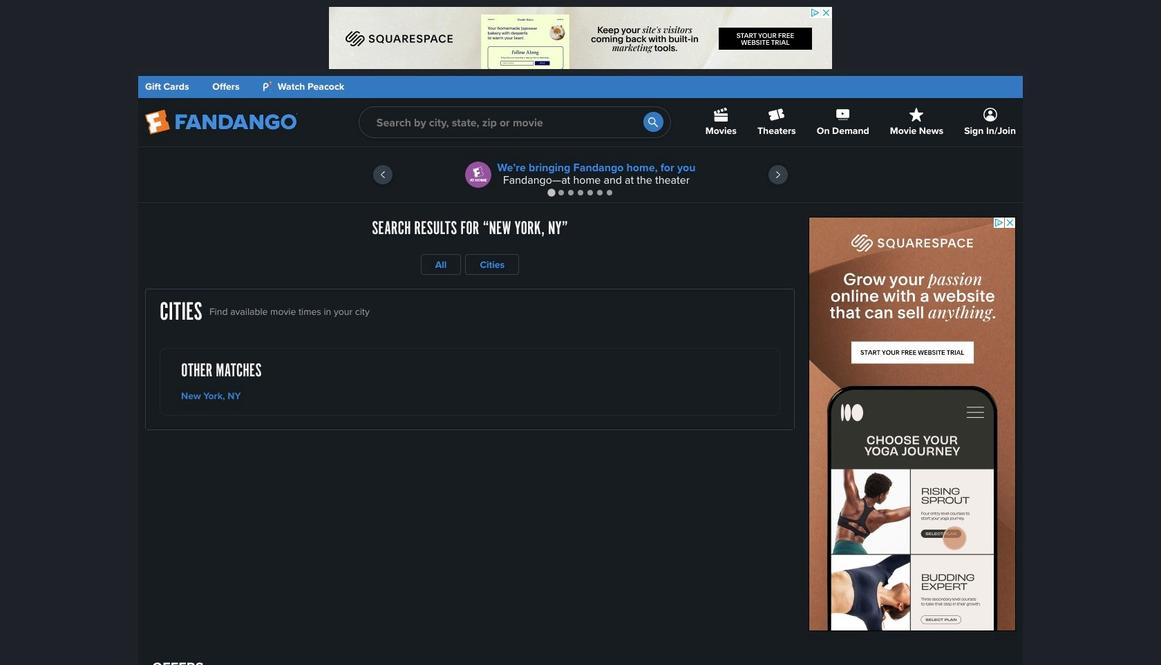 Task type: vqa. For each thing, say whether or not it's contained in the screenshot.
2nd FLAT icon from the left
no



Task type: locate. For each thing, give the bounding box(es) containing it.
1 vertical spatial advertisement element
[[809, 217, 1016, 632]]

region
[[138, 147, 1023, 202]]

advertisement element
[[329, 7, 832, 69], [809, 217, 1016, 632]]

offer icon image
[[465, 162, 492, 188]]

0 vertical spatial advertisement element
[[329, 7, 832, 69]]

None search field
[[359, 106, 671, 138]]

Search by city, state, zip or movie text field
[[359, 106, 671, 138]]



Task type: describe. For each thing, give the bounding box(es) containing it.
select a slide to show tab list
[[138, 187, 1023, 198]]



